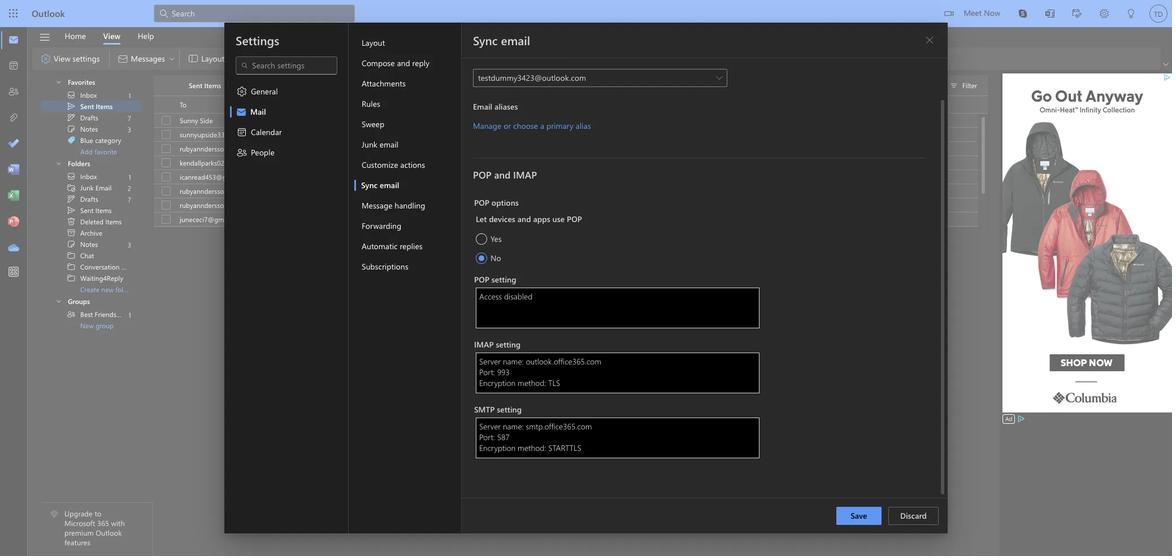 Task type: describe. For each thing, give the bounding box(es) containing it.
pop for pop setting
[[474, 274, 490, 285]]

subscriptions
[[362, 261, 409, 272]]

1 horizontal spatial me
[[892, 158, 901, 167]]

tech
[[715, 158, 727, 167]]

rubyanndersson@gmail.com for 
[[180, 187, 265, 196]]

7 for deleted items
[[128, 195, 131, 204]]

testdummy3423@outlook.com
[[478, 72, 586, 83]]

people
[[251, 147, 275, 158]]

Access disabled text field
[[476, 288, 760, 329]]

halloween coming up
[[378, 215, 445, 224]]

email for the "sync email" heading
[[501, 32, 531, 48]]

chat inside  groups  best friends chat 1
[[118, 310, 132, 319]]

you left get
[[849, 158, 860, 167]]

the inside you're going places. take outlook with you for free. scan the qr code with your phone camera to download outlook mobile
[[469, 431, 480, 441]]

sorry
[[423, 144, 439, 153]]

groups tree item
[[41, 295, 142, 309]]

2
[[128, 184, 131, 193]]

about for sorry
[[441, 144, 459, 153]]

select a message image for have
[[162, 158, 171, 167]]

1 let's from the left
[[402, 158, 415, 167]]

leapfrog
[[688, 158, 713, 167]]

no down re: fw: no
[[389, 130, 398, 139]]

Search settings search field
[[249, 60, 326, 71]]

message list section
[[154, 72, 993, 269]]

15 tree item from the top
[[41, 273, 142, 284]]

1 for sent items
[[128, 172, 131, 181]]

excel image
[[8, 191, 19, 202]]

sincerely,
[[876, 215, 904, 224]]

you left be
[[586, 215, 597, 224]]


[[67, 183, 76, 192]]


[[356, 187, 365, 196]]

archive
[[80, 228, 102, 238]]

to inside upgrade to microsoft 365 with premium outlook features
[[95, 509, 101, 519]]

default
[[487, 50, 512, 61]]

discard button
[[889, 507, 939, 525]]

make
[[711, 215, 727, 224]]

1 vertical spatial with
[[515, 431, 530, 441]]

13 tree item from the top
[[41, 250, 142, 261]]

 for  sent items
[[67, 102, 76, 111]]

deleted
[[80, 217, 104, 226]]

re: fw: no
[[378, 116, 409, 125]]

microsoft inside upgrade to microsoft 365 with premium outlook features
[[64, 519, 95, 528]]

sync email inside button
[[361, 180, 400, 191]]

new group tree item
[[41, 320, 142, 331]]

available. for fw: learn the perks of your microsoft account
[[563, 172, 591, 182]]

friends
[[95, 310, 116, 319]]

rubyanndersson@gmail.com for 
[[180, 144, 265, 153]]

 heading
[[180, 77, 241, 95]]

select a message checkbox for have
[[155, 155, 180, 171]]

kendallparks02@gmail.com
[[180, 158, 262, 167]]

no up kendall
[[389, 144, 398, 153]]

actions
[[401, 159, 425, 170]]

fw: no
[[378, 130, 398, 139]]

favorites tree item
[[41, 75, 142, 89]]

inbox for sent items
[[80, 172, 97, 181]]

no down resuscitate
[[521, 172, 530, 182]]

blue
[[80, 136, 93, 145]]

setting for pop setting
[[492, 274, 517, 285]]

select a message checkbox for rubyanndersson@gmail.com
[[155, 197, 180, 213]]

tree item containing 
[[41, 227, 142, 239]]

tell me about it.
[[416, 116, 464, 125]]

with inside upgrade to microsoft 365 with premium outlook features
[[111, 519, 125, 528]]

3 tree item from the top
[[41, 112, 142, 123]]

coming
[[531, 215, 554, 224]]

select a message image for art
[[162, 201, 171, 210]]

powerpoint image
[[8, 217, 19, 228]]

layout button
[[355, 33, 461, 53]]

going
[[508, 414, 529, 425]]

tree item containing 
[[41, 216, 142, 227]]

0 vertical spatial with
[[607, 414, 623, 425]]


[[926, 36, 935, 45]]

no preview is available. for fw: learn the perks of your microsoft account
[[521, 172, 591, 182]]

sync email inside 'tab panel'
[[473, 32, 531, 48]]

3  from the top
[[67, 274, 76, 283]]

for
[[640, 414, 651, 425]]

about for me
[[439, 116, 456, 125]]

outlook up camera
[[576, 414, 605, 425]]

no down learn at the top left of the page
[[394, 187, 403, 196]]

and down need
[[494, 169, 511, 181]]

add
[[80, 147, 93, 156]]

chat inside  chat  conversation history  waiting4reply
[[80, 251, 94, 260]]

to right sure
[[744, 215, 750, 224]]

customize actions button
[[355, 155, 461, 175]]

sync inside button
[[361, 180, 378, 191]]

reply
[[413, 58, 430, 68]]

sesh
[[451, 158, 465, 167]]

automatic replies button
[[355, 236, 461, 257]]

home button
[[56, 27, 94, 45]]

junk inside tree item
[[80, 183, 94, 192]]

to do image
[[8, 139, 19, 150]]

 button
[[33, 28, 56, 47]]

tree containing 
[[41, 171, 143, 295]]

3 rubyanndersson@gmail.com from the top
[[180, 201, 265, 210]]

tree containing favorites
[[41, 71, 142, 157]]

0 vertical spatial test
[[477, 187, 489, 196]]

sent for  sent items  deleted items  archive
[[80, 206, 94, 215]]

select a message checkbox for icanread453@gmail.com
[[155, 169, 180, 185]]

and inside message list no items selected list box
[[729, 158, 741, 167]]

2  from the top
[[67, 262, 76, 271]]

your inside message list no items selected list box
[[445, 172, 458, 182]]

sync email tab panel
[[462, 16, 948, 534]]

take
[[558, 414, 574, 425]]

know
[[903, 158, 919, 167]]

filter
[[963, 81, 978, 90]]

preview for my personal art
[[443, 201, 466, 210]]

no up up
[[432, 201, 441, 210]]

new
[[101, 285, 114, 294]]

4 tree item from the top
[[41, 123, 142, 135]]

message handling
[[362, 200, 426, 211]]

to up pop and imap at the left of page
[[500, 158, 507, 167]]

re: for re: fw: no
[[378, 116, 387, 125]]

outlook inside banner
[[32, 7, 65, 19]]

camera
[[574, 431, 600, 441]]

you're going places. take outlook with you for free. scan the qr code with your phone camera to download outlook mobile
[[451, 414, 702, 441]]

devices
[[489, 214, 516, 225]]

 for  sent items  deleted items  archive
[[67, 206, 76, 215]]

select a message image for up
[[162, 215, 171, 224]]

 button for favorites
[[45, 75, 67, 88]]

setting for imap setting
[[496, 339, 521, 350]]

pop and imap
[[473, 169, 537, 181]]

best
[[80, 310, 93, 319]]

 for folders
[[55, 160, 62, 167]]

re: no
[[378, 144, 398, 153]]

a for jam
[[433, 158, 436, 167]]

party?
[[691, 215, 709, 224]]

free.
[[653, 414, 669, 425]]

preview for fw: learn the perks of your microsoft account
[[532, 172, 555, 182]]

create
[[80, 285, 100, 294]]

set your advertising preferences image
[[1018, 415, 1027, 424]]

we need to resuscitate the industry! innovate in order to inundate. let's leapfrog tech and ride the lily pad to the bank! i think you get it. let me know when you want to meet.
[[472, 158, 993, 167]]

drafts for notes
[[80, 113, 98, 122]]

sent for  sent items
[[80, 102, 94, 111]]

smtp setting
[[474, 404, 522, 415]]

annual
[[669, 215, 689, 224]]

 drafts for notes
[[67, 113, 98, 122]]

 button for folders
[[45, 157, 67, 169]]

to
[[180, 100, 187, 109]]

pop and imap element
[[473, 189, 927, 461]]

6 tree item from the top
[[41, 171, 142, 182]]

1 halloween from the left
[[378, 215, 409, 224]]

3 for 4th tree item from the top of the page
[[128, 125, 131, 134]]

more apps image
[[8, 267, 19, 278]]

your inside you're going places. take outlook with you for free. scan the qr code with your phone camera to download outlook mobile
[[532, 431, 547, 441]]

sync inside 'tab panel'
[[473, 32, 498, 48]]

account
[[490, 172, 514, 182]]

left-rail-appbar navigation
[[2, 27, 25, 261]]

items up deleted
[[95, 206, 112, 215]]

meet.
[[977, 158, 993, 167]]

side
[[200, 116, 213, 125]]

automatic replies
[[362, 241, 423, 252]]

is for my personal art
[[468, 201, 472, 210]]

places.
[[531, 414, 556, 425]]

discard
[[901, 511, 927, 521]]

1 vertical spatial have
[[417, 158, 431, 167]]

fw: for fw: no
[[378, 130, 387, 139]]

setting for smtp setting
[[497, 404, 522, 415]]

groups
[[68, 297, 90, 306]]

0 vertical spatial it.
[[458, 116, 464, 125]]

phone
[[550, 431, 572, 441]]

pad
[[777, 158, 789, 167]]


[[67, 217, 76, 226]]

be
[[599, 215, 606, 224]]

🧛‍♀️🧛‍♂️🧟💀👻🦇🐺🕷🎃🕸🍬
[[781, 215, 874, 224]]

you left want
[[939, 158, 950, 167]]

pop options
[[474, 197, 519, 208]]

7 for blue category
[[128, 113, 131, 122]]

people image
[[8, 87, 19, 98]]

ride
[[742, 158, 754, 167]]

get
[[862, 158, 872, 167]]

when
[[921, 158, 937, 167]]

means
[[405, 187, 424, 196]]

0 vertical spatial email...
[[466, 130, 487, 139]]

save
[[851, 511, 868, 521]]

outlook inside upgrade to microsoft 365 with premium outlook features
[[96, 528, 122, 538]]

tree item containing 
[[41, 309, 142, 320]]

to left our
[[649, 215, 655, 224]]

 calendar
[[236, 127, 282, 138]]

my personal art
[[378, 201, 425, 210]]

customize
[[362, 159, 398, 170]]

tab list containing home
[[56, 27, 163, 45]]

mail image
[[8, 34, 19, 46]]

imap setting
[[474, 339, 521, 350]]

sent inside sent items 
[[189, 81, 203, 90]]

 inside  groups  best friends chat 1
[[55, 298, 62, 305]]

 for favorites
[[55, 79, 62, 85]]

re: for re: no
[[378, 144, 387, 153]]

conversation
[[80, 262, 120, 271]]

attachments
[[362, 78, 406, 89]]


[[241, 62, 249, 70]]

choose
[[514, 120, 538, 131]]

1 vertical spatial email...
[[474, 144, 495, 153]]

up
[[436, 215, 445, 224]]

select a message image for sunny side
[[162, 116, 171, 125]]

premium features image
[[50, 511, 58, 519]]

email for junk email button
[[380, 139, 399, 150]]

items right deleted
[[105, 217, 122, 226]]

to inside you're going places. take outlook with you for free. scan the qr code with your phone camera to download outlook mobile
[[602, 431, 609, 441]]

the left bank!
[[799, 158, 808, 167]]

view inside "view" button
[[103, 30, 121, 41]]

the down actions
[[408, 172, 417, 182]]

sent items 
[[189, 80, 238, 92]]

resuscitate
[[509, 158, 540, 167]]

the left lily
[[756, 158, 766, 167]]

compose and reply
[[362, 58, 430, 68]]

document containing settings
[[0, 0, 1173, 556]]

let inside option group
[[476, 214, 487, 225]]

items inside sent items 
[[204, 81, 221, 90]]

 view settings
[[40, 53, 100, 64]]

inbox for notes
[[80, 90, 97, 100]]

let devices and apps use pop option group
[[476, 211, 927, 266]]

 for 
[[67, 172, 76, 181]]

9 tree item from the top
[[41, 205, 142, 216]]

to right pad
[[791, 158, 797, 167]]

meet now
[[964, 7, 1001, 18]]



Task type: locate. For each thing, give the bounding box(es) containing it.
sync email up default
[[473, 32, 531, 48]]

qr
[[483, 431, 493, 441]]

preview up hey
[[443, 201, 466, 210]]

view button
[[95, 27, 129, 45]]

tree
[[41, 71, 142, 157], [41, 171, 143, 295]]

 for 5th tree item from the bottom
[[67, 240, 76, 249]]

 left favorites
[[55, 79, 62, 85]]

fw: up fw: no
[[389, 116, 398, 125]]

1 horizontal spatial sync email
[[473, 32, 531, 48]]

you inside you're going places. take outlook with you for free. scan the qr code with your phone camera to download outlook mobile
[[625, 414, 638, 425]]

address
[[535, 50, 563, 61]]

 notes for 4th tree item from the top of the page
[[67, 124, 98, 133]]

yes
[[491, 234, 502, 244]]

1 inbox from the top
[[80, 90, 97, 100]]

tab list
[[56, 27, 163, 45]]

drafts
[[80, 113, 98, 122], [80, 195, 98, 204]]

re: up fw: no
[[378, 116, 387, 125]]

no preview is available. for my personal art
[[432, 201, 501, 210]]

layout
[[362, 37, 385, 48]]

1 vertical spatial your
[[532, 431, 547, 441]]

notes for 4th tree item from the top of the page
[[80, 124, 98, 133]]

1 vertical spatial it.
[[874, 158, 879, 167]]

 inside  folders
[[55, 160, 62, 167]]

10 tree item from the top
[[41, 216, 142, 227]]

1 tree item from the top
[[41, 89, 142, 101]]

tree item down deleted
[[41, 227, 142, 239]]

email
[[501, 32, 531, 48], [380, 139, 399, 150], [380, 180, 400, 191]]

let's left leapfrog
[[673, 158, 686, 167]]

email down customize actions
[[380, 180, 400, 191]]

in
[[610, 158, 615, 167]]

Select a message checkbox
[[155, 113, 180, 128], [155, 141, 180, 157], [155, 155, 180, 171], [155, 183, 180, 199], [155, 212, 180, 227]]

2 re: from the top
[[378, 144, 387, 153]]

0 horizontal spatial chat
[[80, 251, 94, 260]]

 notes for 5th tree item from the bottom
[[67, 240, 98, 249]]

1 horizontal spatial view
[[103, 30, 121, 41]]

5 tree item from the top
[[41, 135, 142, 146]]

2  inbox from the top
[[67, 172, 97, 181]]

1 horizontal spatial 
[[236, 147, 248, 158]]

1 vertical spatial no preview is available.
[[432, 201, 501, 210]]

drafts down  sent items
[[80, 113, 98, 122]]

 inbox for sent items
[[67, 172, 97, 181]]

sync email heading
[[473, 32, 531, 48]]

2 halloween from the left
[[498, 215, 530, 224]]

2 select a message checkbox from the top
[[155, 169, 180, 185]]

now
[[985, 7, 1001, 18]]

me left know
[[892, 158, 901, 167]]

junk inside junk email button
[[362, 139, 378, 150]]

 notes up blue
[[67, 124, 98, 133]]

1 rubyanndersson@gmail.com from the top
[[180, 144, 265, 153]]

5 select a message image from the top
[[162, 201, 171, 210]]

0 vertical spatial 
[[40, 53, 51, 64]]

 inside settings tab list
[[236, 86, 248, 97]]

1 horizontal spatial let
[[881, 158, 890, 167]]

1 horizontal spatial 
[[236, 86, 248, 97]]

with up the 'download'
[[607, 414, 623, 425]]

folders tree item
[[41, 157, 142, 171]]

1  from the top
[[67, 90, 76, 100]]

no down yes in the left of the page
[[491, 253, 501, 264]]

7 tree item from the top
[[41, 182, 142, 193]]

items inside tree item
[[96, 102, 113, 111]]

forwarding
[[362, 221, 402, 231]]

new
[[80, 321, 94, 330]]

favorites
[[68, 77, 95, 86]]

1 vertical spatial microsoft
[[64, 519, 95, 528]]

your right of at the left of page
[[445, 172, 458, 182]]


[[950, 81, 959, 90]]

 up 
[[236, 86, 248, 97]]

 inbox down favorites
[[67, 90, 97, 100]]

test
[[477, 187, 489, 196], [905, 215, 917, 224]]

test up pop options
[[477, 187, 489, 196]]

2 select a message image from the top
[[162, 158, 171, 167]]

1 3 from the top
[[128, 125, 131, 134]]

word image
[[8, 165, 19, 176]]

2  button from the top
[[45, 157, 67, 169]]

email aliases
[[473, 101, 518, 112]]

1 vertical spatial test
[[905, 215, 917, 224]]

8 tree item from the top
[[41, 193, 142, 205]]

 sent items
[[67, 102, 113, 111]]

have up perks
[[417, 158, 431, 167]]

rubyanndersson@gmail.com up junececi7@gmail.com
[[180, 201, 265, 210]]

to right camera
[[602, 431, 609, 441]]

drafts for sent items
[[80, 195, 98, 204]]

outlook down "free."
[[648, 431, 676, 441]]

junk email
[[362, 139, 399, 150]]

outlook banner
[[0, 0, 1173, 27]]

settings tab list
[[225, 23, 349, 534]]

 button inside groups tree item
[[45, 295, 67, 307]]

select a message image
[[162, 130, 171, 139], [162, 158, 171, 167], [162, 172, 171, 182], [162, 187, 171, 196], [162, 201, 171, 210], [162, 215, 171, 224]]

2 select a message image from the top
[[162, 144, 171, 153]]

1 vertical spatial preview
[[443, 201, 466, 210]]

5 select a message checkbox from the top
[[155, 212, 180, 227]]

microsoft inside message list no items selected list box
[[460, 172, 489, 182]]

2 horizontal spatial with
[[607, 414, 623, 425]]

0 vertical spatial let
[[881, 158, 890, 167]]

inundate.
[[643, 158, 671, 167]]

this
[[454, 130, 464, 139]]

features
[[64, 538, 90, 547]]

1 notes from the top
[[80, 124, 98, 133]]

let devices and apps use pop
[[476, 214, 582, 225]]

1  button from the top
[[45, 75, 67, 88]]

3  button from the top
[[45, 295, 67, 307]]

1 vertical spatial inbox
[[80, 172, 97, 181]]

0 horizontal spatial email
[[96, 183, 112, 192]]

email inside tree item
[[96, 183, 112, 192]]

halloween
[[378, 215, 409, 224], [498, 215, 530, 224]]

1 vertical spatial tree
[[41, 171, 143, 295]]

dialog containing settings
[[0, 0, 1173, 556]]

want
[[952, 158, 967, 167]]

calendar image
[[8, 61, 19, 72]]

rubyanndersson@gmail.com down sunnyupside33@gmail.com
[[180, 144, 265, 153]]

sent inside the  sent items  deleted items  archive
[[80, 206, 94, 215]]

hey
[[452, 215, 463, 224]]

1 vertical spatial drafts
[[80, 195, 98, 204]]

help button
[[129, 27, 163, 45]]

email inside 'tab panel'
[[473, 101, 493, 112]]

about down the see
[[441, 144, 459, 153]]

select a message checkbox up junececi7@gmail.com
[[155, 197, 180, 213]]

1
[[128, 91, 131, 100], [128, 172, 131, 181], [128, 310, 131, 319]]

tell
[[416, 116, 426, 125]]

2 let's from the left
[[673, 158, 686, 167]]

1 7 from the top
[[128, 113, 131, 122]]

1 inside  groups  best friends chat 1
[[128, 310, 131, 319]]

 down the  favorites
[[67, 102, 76, 111]]

1 horizontal spatial test
[[905, 215, 917, 224]]

available.
[[563, 172, 591, 182], [474, 201, 501, 210]]

1 vertical spatial 
[[67, 195, 76, 204]]

1 vertical spatial 
[[67, 240, 76, 249]]

 inside settings tab list
[[236, 147, 248, 158]]

2 tree from the top
[[41, 171, 143, 295]]

notes down archive
[[80, 240, 98, 249]]

tree item containing 
[[41, 182, 142, 193]]

2  drafts from the top
[[67, 195, 98, 204]]

let inside message list no items selected list box
[[881, 158, 890, 167]]

2 7 from the top
[[128, 195, 131, 204]]

microsoft down we
[[460, 172, 489, 182]]

upgrade to microsoft 365 with premium outlook features
[[64, 509, 125, 547]]

help
[[138, 30, 154, 41]]

3
[[128, 125, 131, 134], [128, 240, 131, 249]]

1 vertical spatial 1
[[128, 172, 131, 181]]

 sent items  deleted items  archive
[[67, 206, 122, 238]]

the left industry!
[[542, 158, 552, 167]]

0 horizontal spatial halloween
[[378, 215, 409, 224]]

sync up set at top
[[473, 32, 498, 48]]

message handling button
[[355, 196, 461, 216]]

0 horizontal spatial junk
[[80, 183, 94, 192]]

11 tree item from the top
[[41, 227, 142, 239]]

pop for pop and imap
[[473, 169, 492, 181]]

2  from the top
[[67, 240, 76, 249]]

Select a message checkbox
[[155, 127, 180, 143], [155, 169, 180, 185], [155, 197, 180, 213]]

0 vertical spatial chat
[[80, 251, 94, 260]]

1 horizontal spatial is
[[557, 172, 561, 182]]

 inside the  sent items  deleted items  archive
[[67, 206, 76, 215]]

 left best
[[67, 310, 76, 319]]

order
[[617, 158, 633, 167]]

0 vertical spatial sync email
[[473, 32, 531, 48]]

1 vertical spatial sync
[[361, 180, 378, 191]]

0 horizontal spatial microsoft
[[64, 519, 95, 528]]

1 vertical spatial email
[[380, 139, 399, 150]]

code
[[495, 431, 513, 441]]

1  notes from the top
[[67, 124, 98, 133]]

1 vertical spatial sync email
[[361, 180, 400, 191]]

notes up blue
[[80, 124, 98, 133]]

of
[[437, 172, 443, 182]]

 button
[[921, 31, 939, 49]]

settings heading
[[236, 32, 279, 48]]

0 vertical spatial microsoft
[[460, 172, 489, 182]]

0 vertical spatial 
[[67, 124, 76, 133]]

2 vertical spatial 
[[55, 298, 62, 305]]

 up "" on the top left
[[67, 172, 76, 181]]

4 select a message checkbox from the top
[[155, 183, 180, 199]]

perks
[[419, 172, 435, 182]]

a for primary
[[541, 120, 545, 131]]

document
[[0, 0, 1173, 556]]

halloween down message handling
[[378, 215, 409, 224]]

hey june, with halloween coming up would you be able to come to our annual party? make sure to dress up! 🧛‍♀️🧛‍♂️🧟💀👻🦇🐺🕷🎃🕸🍬 sincerely, test
[[452, 215, 917, 224]]

1 horizontal spatial email
[[473, 101, 493, 112]]

0 vertical spatial no preview is available.
[[521, 172, 591, 182]]

favorite
[[95, 147, 117, 156]]

3 select a message checkbox from the top
[[155, 155, 180, 171]]

 left groups at left bottom
[[55, 298, 62, 305]]

chat right 'friends' on the bottom left
[[118, 310, 132, 319]]

1  from the top
[[67, 113, 76, 122]]

0 horizontal spatial imap
[[474, 339, 494, 350]]

0 vertical spatial setting
[[492, 274, 517, 285]]

outlook right premium
[[96, 528, 122, 538]]

sweep button
[[355, 114, 461, 135]]

0 vertical spatial 3
[[128, 125, 131, 134]]

need
[[484, 158, 499, 167]]

0 vertical spatial select a message checkbox
[[155, 127, 180, 143]]

pop
[[473, 169, 492, 181], [474, 197, 490, 208], [567, 214, 582, 225], [474, 274, 490, 285]]


[[236, 127, 248, 138]]

0 horizontal spatial sync email
[[361, 180, 400, 191]]

history
[[121, 262, 143, 271]]

coming
[[411, 215, 434, 224]]

pop inside option group
[[567, 214, 582, 225]]

2 select a message checkbox from the top
[[155, 141, 180, 157]]

a inside list box
[[433, 158, 436, 167]]

see
[[442, 130, 452, 139]]

application containing settings
[[0, 0, 1173, 556]]

re:
[[378, 116, 387, 125], [378, 144, 387, 153]]

1 horizontal spatial preview
[[532, 172, 555, 182]]

tree item up deleted
[[41, 205, 142, 216]]

sent down favorites tree item
[[80, 102, 94, 111]]

 inside the  favorites
[[55, 79, 62, 85]]

add favorite tree item
[[41, 146, 142, 157]]

and left ride
[[729, 158, 741, 167]]

2  notes from the top
[[67, 240, 98, 249]]

3 select a message checkbox from the top
[[155, 197, 180, 213]]

1 vertical spatial a
[[433, 158, 436, 167]]

2 vertical spatial 
[[67, 274, 76, 283]]

2 drafts from the top
[[80, 195, 98, 204]]

select a message checkbox for up
[[155, 212, 180, 227]]

 for 
[[67, 113, 76, 122]]

rubyanndersson@gmail.com down icanread453@gmail.com at the left of the page
[[180, 187, 265, 196]]

1 horizontal spatial microsoft
[[460, 172, 489, 182]]

junk left re: no
[[362, 139, 378, 150]]

 button inside favorites tree item
[[45, 75, 67, 88]]

message list no items selected list box
[[154, 112, 993, 269]]

subject
[[378, 100, 400, 109]]

available. for my personal art
[[474, 201, 501, 210]]

0 vertical spatial imap
[[514, 169, 537, 181]]

application
[[0, 0, 1173, 556]]

outlook
[[32, 7, 65, 19], [576, 414, 605, 425], [648, 431, 676, 441], [96, 528, 122, 538]]

1 vertical spatial about
[[441, 144, 459, 153]]

6 select a message image from the top
[[162, 215, 171, 224]]

0 vertical spatial drafts
[[80, 113, 98, 122]]

and inside option group
[[518, 214, 531, 225]]

sync up message on the top left
[[361, 180, 378, 191]]

0 vertical spatial 
[[67, 90, 76, 100]]

2 vertical spatial sent
[[80, 206, 94, 215]]

 button left favorites
[[45, 75, 67, 88]]

with
[[607, 414, 623, 425], [515, 431, 530, 441], [111, 519, 125, 528]]

1 1 from the top
[[128, 91, 131, 100]]

1 vertical spatial 
[[67, 172, 76, 181]]

drafts down  junk email
[[80, 195, 98, 204]]

about up the see
[[439, 116, 456, 125]]

 drafts down  sent items
[[67, 113, 98, 122]]

0 vertical spatial junk
[[362, 139, 378, 150]]

notes for 5th tree item from the bottom
[[80, 240, 98, 249]]

1 drafts from the top
[[80, 113, 98, 122]]

testdummy3423@outlook.com field
[[473, 69, 728, 88]]

your
[[445, 172, 458, 182], [532, 431, 547, 441]]

 inside  groups  best friends chat 1
[[67, 310, 76, 319]]

to right order
[[635, 158, 641, 167]]

0 horizontal spatial your
[[445, 172, 458, 182]]

0 vertical spatial about
[[439, 116, 456, 125]]

premium
[[64, 528, 94, 538]]

inbox up  sent items
[[80, 90, 97, 100]]

0 vertical spatial 
[[67, 251, 76, 260]]

1  from the top
[[55, 79, 62, 85]]

0 horizontal spatial is
[[468, 201, 472, 210]]

2 1 from the top
[[128, 172, 131, 181]]

1 horizontal spatial a
[[541, 120, 545, 131]]


[[67, 124, 76, 133], [67, 240, 76, 249]]

 inbox up  junk email
[[67, 172, 97, 181]]

items left 
[[204, 81, 221, 90]]

 left conversation
[[67, 262, 76, 271]]

1 vertical spatial  button
[[45, 157, 67, 169]]

1 vertical spatial 7
[[128, 195, 131, 204]]

1 for notes
[[128, 91, 131, 100]]

message
[[362, 200, 393, 211]]

to right upgrade
[[95, 509, 101, 519]]

0 vertical spatial fw:
[[389, 116, 398, 125]]

microsoft up features
[[64, 519, 95, 528]]

no inside let devices and apps use pop option group
[[491, 253, 501, 264]]

email up manage
[[473, 101, 493, 112]]

1 right 'friends' on the bottom left
[[128, 310, 131, 319]]

1 vertical spatial is
[[468, 201, 472, 210]]

2 vertical spatial fw:
[[378, 172, 387, 182]]

select a message image for rubyanndersson@gmail.com
[[162, 144, 171, 153]]

2 vertical spatial 1
[[128, 310, 131, 319]]

3  from the top
[[55, 298, 62, 305]]

 for  general
[[236, 86, 248, 97]]

to right able at the top of page
[[622, 215, 629, 224]]

0 vertical spatial inbox
[[80, 90, 97, 100]]


[[67, 228, 76, 238]]

about
[[439, 116, 456, 125], [441, 144, 459, 153]]

2 inbox from the top
[[80, 172, 97, 181]]

0 vertical spatial me
[[427, 116, 437, 125]]

tree item containing 
[[41, 135, 142, 146]]

is for fw: learn the perks of your microsoft account
[[557, 172, 561, 182]]

it. right get
[[874, 158, 879, 167]]

 button inside folders tree item
[[45, 157, 67, 169]]

sync email up the my
[[361, 180, 400, 191]]

0 vertical spatial  inbox
[[67, 90, 97, 100]]

 for 4th tree item from the top of the page
[[67, 124, 76, 133]]

me
[[427, 116, 437, 125], [892, 158, 901, 167]]

1 select a message checkbox from the top
[[155, 113, 180, 128]]

1  from the top
[[67, 102, 76, 111]]

1 vertical spatial 
[[67, 262, 76, 271]]

 down the  favorites
[[67, 90, 76, 100]]

1  from the top
[[67, 251, 76, 260]]

0 vertical spatial available.
[[563, 172, 591, 182]]

1 vertical spatial let
[[476, 214, 487, 225]]

tree item up  junk email
[[41, 171, 142, 182]]

 inside tree item
[[67, 102, 76, 111]]

0 vertical spatial your
[[445, 172, 458, 182]]

use
[[553, 214, 565, 225]]

1 horizontal spatial chat
[[118, 310, 132, 319]]

have
[[418, 130, 432, 139], [417, 158, 431, 167]]

1 vertical spatial me
[[892, 158, 901, 167]]

1  inbox from the top
[[67, 90, 97, 100]]

1 vertical spatial email
[[96, 183, 112, 192]]

0 horizontal spatial no preview is available.
[[432, 201, 501, 210]]

you
[[405, 130, 416, 139]]

1 vertical spatial 
[[67, 310, 76, 319]]

0 vertical spatial is
[[557, 172, 561, 182]]

sunny side
[[180, 116, 213, 125]]

0 vertical spatial have
[[418, 130, 432, 139]]

compose
[[362, 58, 395, 68]]

tree item down favorites tree item
[[41, 101, 142, 112]]

2 rubyanndersson@gmail.com from the top
[[180, 187, 265, 196]]

1 horizontal spatial with
[[515, 431, 530, 441]]

email left 2
[[96, 183, 112, 192]]

it. up this
[[458, 116, 464, 125]]

email inside 'tab panel'
[[501, 32, 531, 48]]

2  from the top
[[67, 172, 76, 181]]

pop for pop options
[[474, 197, 490, 208]]

to right want
[[968, 158, 975, 167]]

no preview is available. down industry!
[[521, 172, 591, 182]]

1 vertical spatial sent
[[80, 102, 94, 111]]

select a message checkbox for no
[[155, 113, 180, 128]]

1  from the top
[[67, 124, 76, 133]]

 inside  view settings
[[40, 53, 51, 64]]

tree item up  blue category
[[41, 123, 142, 135]]

Server name: smtp.office365.com  Port: 587  Encryption method: STARTTLS text field
[[476, 418, 760, 459]]

1 select a message image from the top
[[162, 116, 171, 125]]

select a message image
[[162, 116, 171, 125], [162, 144, 171, 153]]

upgrade
[[64, 509, 93, 519]]

2 vertical spatial setting
[[497, 404, 522, 415]]

tree item
[[41, 89, 142, 101], [41, 101, 142, 112], [41, 112, 142, 123], [41, 123, 142, 135], [41, 135, 142, 146], [41, 171, 142, 182], [41, 182, 142, 193], [41, 193, 142, 205], [41, 205, 142, 216], [41, 216, 142, 227], [41, 227, 142, 239], [41, 239, 142, 250], [41, 250, 142, 261], [41, 261, 143, 273], [41, 273, 142, 284], [41, 309, 142, 320]]

create new folder
[[80, 285, 133, 294]]

1 tree from the top
[[41, 71, 142, 157]]

dialog
[[0, 0, 1173, 556]]

2 notes from the top
[[80, 240, 98, 249]]

a inside button
[[541, 120, 545, 131]]

let's down ruby!
[[402, 158, 415, 167]]

tree item up archive
[[41, 216, 142, 227]]

mobile
[[678, 431, 702, 441]]

 for  view settings
[[40, 53, 51, 64]]

4 select a message image from the top
[[162, 187, 171, 196]]

2  from the top
[[67, 195, 76, 204]]

tree item up  sent items
[[41, 89, 142, 101]]

items down favorites tree item
[[96, 102, 113, 111]]

0 vertical spatial email
[[501, 32, 531, 48]]

1 vertical spatial junk
[[80, 183, 94, 192]]

create new folder tree item
[[41, 284, 142, 295]]

think
[[832, 158, 847, 167]]

1 vertical spatial rubyanndersson@gmail.com
[[180, 187, 265, 196]]

and inside button
[[397, 58, 410, 68]]

from
[[514, 50, 533, 61]]

3 select a message image from the top
[[162, 172, 171, 182]]

with
[[482, 215, 496, 224]]

no up the you
[[400, 116, 409, 125]]

onedrive image
[[8, 243, 19, 254]]

email... up that
[[466, 130, 487, 139]]

files image
[[8, 113, 19, 124]]

12 tree item from the top
[[41, 239, 142, 250]]

1 up 2
[[128, 172, 131, 181]]

the
[[542, 158, 552, 167], [756, 158, 766, 167], [799, 158, 808, 167], [408, 172, 417, 182], [469, 431, 480, 441]]

3 for 5th tree item from the bottom
[[128, 240, 131, 249]]

manage
[[473, 120, 502, 131]]

 down 
[[67, 251, 76, 260]]

available. down industry!
[[563, 172, 591, 182]]

2 tree item from the top
[[41, 101, 142, 112]]

0 vertical spatial 
[[236, 147, 248, 158]]

add favorite
[[80, 147, 117, 156]]

you
[[849, 158, 860, 167], [939, 158, 950, 167], [586, 215, 597, 224], [625, 414, 638, 425]]

halloween down options
[[498, 215, 530, 224]]

 notes down archive
[[67, 240, 98, 249]]

0 horizontal spatial let
[[476, 214, 487, 225]]

1 vertical spatial  inbox
[[67, 172, 97, 181]]

tree item up add
[[41, 135, 142, 146]]

outlook up  button
[[32, 7, 65, 19]]

0 vertical spatial notes
[[80, 124, 98, 133]]

1 vertical spatial view
[[54, 53, 70, 64]]

layout group
[[182, 48, 294, 68]]


[[39, 31, 51, 43]]

up
[[556, 215, 564, 224]]

2  from the top
[[55, 160, 62, 167]]

1 select a message checkbox from the top
[[155, 127, 180, 143]]

with right 365
[[111, 519, 125, 528]]

1 select a message image from the top
[[162, 130, 171, 139]]

sent up deleted
[[80, 206, 94, 215]]

1  drafts from the top
[[67, 113, 98, 122]]

2 3 from the top
[[128, 240, 131, 249]]

 for 
[[67, 195, 76, 204]]

select a message checkbox for sunnyupside33@gmail.com
[[155, 127, 180, 143]]

1 horizontal spatial sync
[[473, 32, 498, 48]]

a right choose in the top of the page
[[541, 120, 545, 131]]

view left the help
[[103, 30, 121, 41]]

1 horizontal spatial halloween
[[498, 215, 530, 224]]

3 1 from the top
[[128, 310, 131, 319]]

 for 
[[67, 90, 76, 100]]

junk
[[362, 139, 378, 150], [80, 183, 94, 192]]

16 tree item from the top
[[41, 309, 142, 320]]


[[40, 53, 51, 64], [236, 86, 248, 97]]

to left the see
[[434, 130, 440, 139]]

sent inside tree item
[[80, 102, 94, 111]]

2 vertical spatial email
[[380, 180, 400, 191]]

primary
[[547, 120, 574, 131]]

your down 'places.'
[[532, 431, 547, 441]]

select a message image for the
[[162, 172, 171, 182]]

1 vertical spatial 3
[[128, 240, 131, 249]]

1 re: from the top
[[378, 116, 387, 125]]

0 horizontal spatial it.
[[458, 116, 464, 125]]

view inside  view settings
[[54, 53, 70, 64]]

14 tree item from the top
[[41, 261, 143, 273]]

 drafts for sent items
[[67, 195, 98, 204]]

 inbox for notes
[[67, 90, 97, 100]]

2  from the top
[[67, 206, 76, 215]]

1 vertical spatial re:
[[378, 144, 387, 153]]

fw: for fw: learn the perks of your microsoft account
[[378, 172, 387, 182]]

 notes
[[67, 124, 98, 133], [67, 240, 98, 249]]

you left for
[[625, 414, 638, 425]]

tree item up conversation
[[41, 250, 142, 261]]

no up the my
[[378, 187, 387, 196]]

settings
[[236, 32, 279, 48]]

Server name: outlook.office365.com  Port: 993  Encryption method: TLS text field
[[476, 353, 760, 394]]

0 vertical spatial rubyanndersson@gmail.com
[[180, 144, 265, 153]]

let left "devices" on the top left of the page
[[476, 214, 487, 225]]

is down industry!
[[557, 172, 561, 182]]



Task type: vqa. For each thing, say whether or not it's contained in the screenshot.


